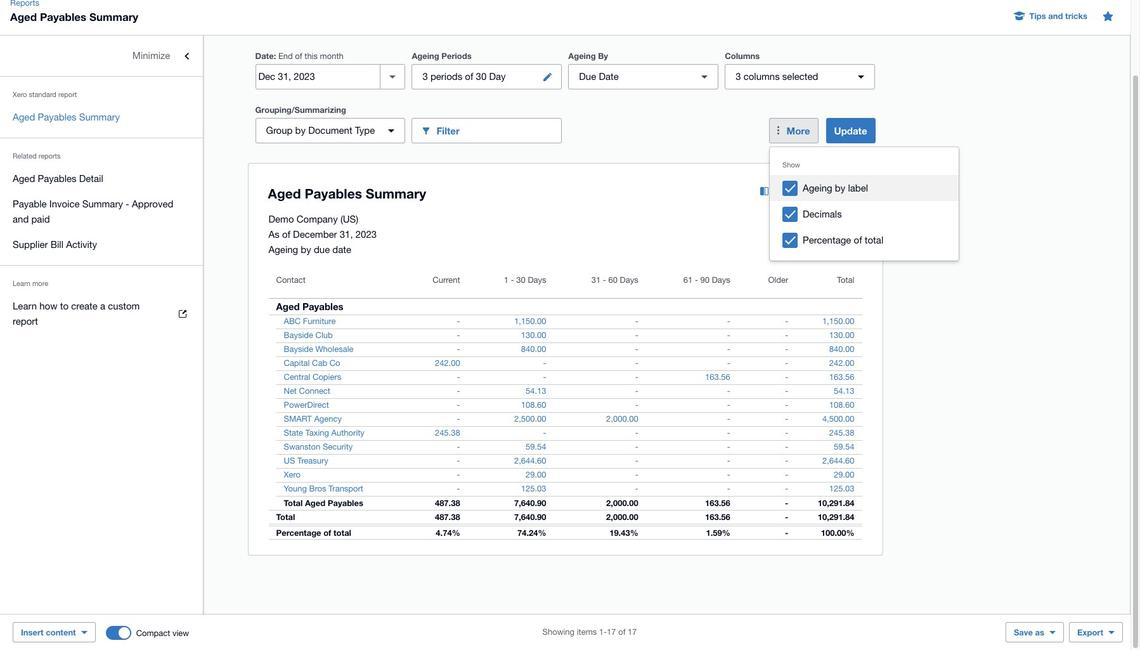 Task type: describe. For each thing, give the bounding box(es) containing it.
ageing by label
[[803, 183, 869, 193]]

due
[[314, 244, 330, 255]]

2 108.60 from the left
[[830, 400, 855, 410]]

3 periods of 30 day button
[[412, 64, 562, 89]]

capital cab co
[[284, 358, 340, 368]]

2,000.00 inside 2,000.00 link
[[607, 414, 639, 424]]

december
[[293, 229, 337, 240]]

cab
[[312, 358, 327, 368]]

2 245.38 link from the left
[[822, 427, 862, 440]]

2 vertical spatial total
[[276, 512, 295, 522]]

as
[[269, 229, 280, 240]]

aged payables detail link
[[0, 166, 203, 192]]

aged payables
[[276, 301, 344, 312]]

payables down reports
[[38, 173, 76, 184]]

1 2,644.60 link from the left
[[507, 455, 554, 468]]

2 130.00 link from the left
[[822, 329, 862, 342]]

125.03 for first 125.03 link from right
[[830, 484, 855, 494]]

central copiers
[[284, 372, 341, 382]]

2023
[[356, 229, 377, 240]]

ageing for ageing periods
[[412, 51, 439, 61]]

2 2,644.60 link from the left
[[815, 455, 862, 468]]

0 vertical spatial report
[[58, 91, 77, 98]]

2 17 from the left
[[628, 627, 637, 637]]

74.24%
[[518, 528, 547, 538]]

decimals
[[803, 209, 842, 219]]

due date
[[579, 71, 619, 82]]

supplier bill activity
[[13, 239, 97, 250]]

2 54.13 link from the left
[[827, 385, 862, 398]]

total button
[[796, 268, 862, 298]]

31 - 60 days
[[592, 275, 639, 285]]

2,000.00 for total
[[607, 512, 639, 522]]

compact
[[136, 628, 170, 638]]

summary for payable invoice summary - approved and paid link
[[82, 199, 123, 209]]

columns for 3
[[744, 71, 780, 82]]

- inside payable invoice summary - approved and paid
[[126, 199, 129, 209]]

of inside date : end of this month
[[295, 51, 302, 61]]

current button
[[401, 268, 468, 298]]

date : end of this month
[[255, 51, 344, 61]]

as
[[1036, 627, 1045, 638]]

due
[[579, 71, 596, 82]]

compact view
[[136, 628, 189, 638]]

2,500.00
[[514, 414, 547, 424]]

activity
[[66, 239, 97, 250]]

to
[[60, 301, 69, 311]]

4,500.00
[[823, 414, 855, 424]]

days for 61 - 90 days
[[712, 275, 731, 285]]

transport
[[329, 484, 363, 494]]

29.00 for 1st 29.00 link from right
[[834, 470, 855, 480]]

due date button
[[569, 64, 719, 89]]

of right 1-
[[619, 627, 626, 637]]

insert
[[21, 627, 44, 638]]

1 2,644.60 from the left
[[514, 456, 547, 466]]

19.43%
[[610, 528, 639, 538]]

remove from favorites image
[[1096, 3, 1121, 29]]

swanston security link
[[269, 441, 361, 454]]

0 vertical spatial aged payables summary
[[10, 10, 138, 23]]

contact button
[[269, 268, 401, 298]]

payable invoice summary - approved and paid
[[13, 199, 173, 225]]

current
[[433, 275, 460, 285]]

4,500.00 link
[[815, 413, 862, 426]]

save
[[1014, 627, 1033, 638]]

related reports
[[13, 152, 61, 160]]

update button
[[826, 118, 876, 143]]

and inside button
[[1049, 11, 1064, 21]]

1 29.00 link from the left
[[518, 469, 554, 481]]

ageing by
[[569, 51, 608, 61]]

view
[[173, 628, 189, 638]]

supplier
[[13, 239, 48, 250]]

1 108.60 link from the left
[[514, 399, 554, 412]]

487.38 for total
[[435, 512, 460, 522]]

Select end date field
[[256, 65, 380, 89]]

2 242.00 link from the left
[[822, 357, 862, 370]]

245.38 for 1st 245.38 link from the right
[[830, 428, 855, 438]]

aged payables summary link
[[0, 105, 203, 130]]

59.54 for first 59.54 link from right
[[834, 442, 855, 452]]

learn for learn how to create a custom report
[[13, 301, 37, 311]]

tips
[[1030, 11, 1047, 21]]

young
[[284, 484, 307, 494]]

payables up minimize button
[[40, 10, 86, 23]]

powerdirect link
[[269, 399, 337, 412]]

60
[[609, 275, 618, 285]]

10,291.84 for total
[[818, 512, 855, 522]]

columns
[[725, 51, 760, 61]]

copiers
[[313, 372, 341, 382]]

summary for aged payables summary link
[[79, 112, 120, 122]]

by for ageing
[[835, 183, 846, 193]]

central
[[284, 372, 310, 382]]

tricks
[[1066, 11, 1088, 21]]

7,640.90 for total
[[514, 512, 547, 522]]

approved
[[132, 199, 173, 209]]

taxing
[[306, 428, 329, 438]]

2 59.54 link from the left
[[827, 441, 862, 454]]

payable
[[13, 199, 47, 209]]

supplier bill activity link
[[0, 232, 203, 258]]

this
[[305, 51, 318, 61]]

ageing periods
[[412, 51, 472, 61]]

abc furniture link
[[269, 315, 344, 328]]

2 1,150.00 link from the left
[[815, 315, 862, 328]]

smart agency link
[[269, 413, 350, 426]]

reorder
[[774, 186, 811, 197]]

abc
[[284, 317, 301, 326]]

report inside learn how to create a custom report
[[13, 316, 38, 327]]

31 - 60 days button
[[554, 268, 646, 298]]

4.74%
[[436, 528, 460, 538]]

security
[[323, 442, 353, 452]]

by for group
[[295, 125, 306, 136]]

learn how to create a custom report link
[[0, 294, 203, 334]]

1 - 30 days
[[504, 275, 547, 285]]

1 vertical spatial total
[[284, 498, 303, 508]]

2 130.00 from the left
[[830, 331, 855, 340]]

group by document type button
[[255, 118, 406, 143]]

filter
[[437, 125, 460, 136]]

Report title field
[[265, 180, 730, 209]]

ageing for ageing by label
[[803, 183, 833, 193]]

demo
[[269, 214, 294, 225]]

state
[[284, 428, 303, 438]]

day
[[489, 71, 506, 82]]

learn more
[[13, 280, 48, 287]]

1 245.38 link from the left
[[428, 427, 468, 440]]

filter button
[[412, 118, 562, 143]]

treasury
[[297, 456, 328, 466]]

1 130.00 link from the left
[[514, 329, 554, 342]]

percentage inside button
[[803, 235, 852, 246]]

percentage inside report output element
[[276, 528, 321, 538]]

30 inside button
[[517, 275, 526, 285]]

minimize
[[132, 50, 170, 61]]

2,500.00 link
[[507, 413, 554, 426]]

ageing for ageing by
[[569, 51, 596, 61]]

save as button
[[1006, 622, 1065, 643]]

learn how to create a custom report
[[13, 301, 140, 327]]

:
[[274, 51, 276, 61]]

co
[[330, 358, 340, 368]]

2 125.03 link from the left
[[822, 483, 862, 495]]

days for 1 - 30 days
[[528, 275, 547, 285]]

furniture
[[303, 317, 336, 326]]

1 840.00 link from the left
[[514, 343, 554, 356]]

54.13 for 2nd 54.13 'link' from the right
[[526, 386, 547, 396]]

1 59.54 link from the left
[[518, 441, 554, 454]]

0 vertical spatial date
[[255, 51, 274, 61]]

1-
[[599, 627, 607, 637]]

by
[[598, 51, 608, 61]]

xero link
[[269, 469, 308, 481]]

group by document type
[[266, 125, 375, 136]]

document
[[308, 125, 353, 136]]

list box containing ageing by label
[[770, 147, 959, 261]]

2 2,644.60 from the left
[[823, 456, 855, 466]]

bayside for bayside club
[[284, 331, 313, 340]]

type
[[355, 125, 375, 136]]



Task type: locate. For each thing, give the bounding box(es) containing it.
487.38
[[435, 498, 460, 508], [435, 512, 460, 522]]

2 108.60 link from the left
[[822, 399, 862, 412]]

payables down the transport
[[328, 498, 363, 508]]

1.59%
[[706, 528, 731, 538]]

3 for 3 columns selected
[[736, 71, 741, 82]]

swanston
[[284, 442, 321, 452]]

108.60 up the 4,500.00
[[830, 400, 855, 410]]

245.38 for second 245.38 link from the right
[[435, 428, 460, 438]]

days for 31 - 60 days
[[620, 275, 639, 285]]

0 vertical spatial and
[[1049, 11, 1064, 21]]

54.13 link up 2,500.00
[[518, 385, 554, 398]]

summary down minimize button
[[79, 112, 120, 122]]

1 horizontal spatial 1,150.00
[[823, 317, 855, 326]]

0 horizontal spatial 108.60 link
[[514, 399, 554, 412]]

0 horizontal spatial 1,150.00 link
[[507, 315, 554, 328]]

learn left more at top left
[[13, 280, 30, 287]]

1 horizontal spatial 54.13
[[834, 386, 855, 396]]

29.00 down 2,500.00 link
[[526, 470, 547, 480]]

0 horizontal spatial 2,644.60
[[514, 456, 547, 466]]

3 days from the left
[[712, 275, 731, 285]]

club
[[316, 331, 333, 340]]

0 horizontal spatial report
[[13, 316, 38, 327]]

of inside report output element
[[324, 528, 331, 538]]

connect
[[299, 386, 330, 396]]

percentage down total aged payables
[[276, 528, 321, 538]]

0 vertical spatial 487.38
[[435, 498, 460, 508]]

days right 1
[[528, 275, 547, 285]]

1 59.54 from the left
[[526, 442, 547, 452]]

108.60 link
[[514, 399, 554, 412], [822, 399, 862, 412]]

percentage of total down decimals
[[803, 235, 884, 246]]

3 for 3 periods of 30 day
[[423, 71, 428, 82]]

tips and tricks
[[1030, 11, 1088, 21]]

1 125.03 from the left
[[521, 484, 547, 494]]

0 horizontal spatial 1,150.00
[[514, 317, 547, 326]]

1 vertical spatial 10,291.84
[[818, 512, 855, 522]]

swanston security
[[284, 442, 353, 452]]

0 vertical spatial 7,640.90
[[514, 498, 547, 508]]

3 left periods
[[423, 71, 428, 82]]

2 242.00 from the left
[[830, 358, 855, 368]]

125.03 up 74.24%
[[521, 484, 547, 494]]

date right "due"
[[599, 71, 619, 82]]

export
[[1078, 627, 1104, 638]]

ageing inside button
[[803, 183, 833, 193]]

2 horizontal spatial days
[[712, 275, 731, 285]]

1 vertical spatial 30
[[517, 275, 526, 285]]

7,640.90 for total aged payables
[[514, 498, 547, 508]]

showing items 1-17 of 17
[[543, 627, 637, 637]]

1 2,000.00 from the top
[[607, 414, 639, 424]]

percentage
[[803, 235, 852, 246], [276, 528, 321, 538]]

total down decimals button
[[865, 235, 884, 246]]

1 horizontal spatial 17
[[628, 627, 637, 637]]

of right as
[[282, 229, 291, 240]]

1 horizontal spatial 840.00
[[830, 344, 855, 354]]

xero
[[13, 91, 27, 98], [284, 470, 301, 480]]

2 840.00 from the left
[[830, 344, 855, 354]]

list of convenience dates image
[[380, 64, 406, 89]]

2,000.00 link
[[599, 413, 646, 426]]

125.03 up 100.00%
[[830, 484, 855, 494]]

1 242.00 link from the left
[[428, 357, 468, 370]]

xero inside xero link
[[284, 470, 301, 480]]

2 840.00 link from the left
[[822, 343, 862, 356]]

0 vertical spatial columns
[[744, 71, 780, 82]]

label
[[848, 183, 869, 193]]

1 horizontal spatial 245.38 link
[[822, 427, 862, 440]]

payable invoice summary - approved and paid link
[[0, 192, 203, 232]]

0 horizontal spatial columns
[[744, 71, 780, 82]]

242.00 link
[[428, 357, 468, 370], [822, 357, 862, 370]]

0 horizontal spatial 163.56 link
[[698, 371, 738, 384]]

1 horizontal spatial columns
[[814, 186, 852, 197]]

2,644.60 down "4,500.00" link in the bottom right of the page
[[823, 456, 855, 466]]

1 learn from the top
[[13, 280, 30, 287]]

contact
[[276, 275, 306, 285]]

1 vertical spatial 2,000.00
[[607, 498, 639, 508]]

0 vertical spatial bayside
[[284, 331, 313, 340]]

163.56 link
[[698, 371, 738, 384], [822, 371, 862, 384]]

tips and tricks button
[[1007, 6, 1096, 26]]

0 horizontal spatial 29.00
[[526, 470, 547, 480]]

1 horizontal spatial 130.00
[[830, 331, 855, 340]]

0 horizontal spatial total
[[334, 528, 351, 538]]

ageing up decimals
[[803, 183, 833, 193]]

0 horizontal spatial 2,644.60 link
[[507, 455, 554, 468]]

xero for xero
[[284, 470, 301, 480]]

59.54 for second 59.54 link from right
[[526, 442, 547, 452]]

0 horizontal spatial 840.00
[[521, 344, 547, 354]]

125.03 link up 74.24%
[[514, 483, 554, 495]]

1 130.00 from the left
[[521, 331, 547, 340]]

2 learn from the top
[[13, 301, 37, 311]]

1 horizontal spatial 840.00 link
[[822, 343, 862, 356]]

61
[[684, 275, 693, 285]]

1 vertical spatial summary
[[79, 112, 120, 122]]

130.00 link
[[514, 329, 554, 342], [822, 329, 862, 342]]

1 29.00 from the left
[[526, 470, 547, 480]]

update
[[835, 125, 868, 136]]

by inside demo company (us) as of december 31, 2023 ageing by due date
[[301, 244, 311, 255]]

2 3 from the left
[[736, 71, 741, 82]]

840.00 for 1st 840.00 link from the left
[[521, 344, 547, 354]]

1 245.38 from the left
[[435, 428, 460, 438]]

17 right items
[[607, 627, 616, 637]]

125.03 for 1st 125.03 link
[[521, 484, 547, 494]]

2 245.38 from the left
[[830, 428, 855, 438]]

0 horizontal spatial 840.00 link
[[514, 343, 554, 356]]

group containing ageing by label
[[770, 147, 959, 261]]

1 vertical spatial by
[[835, 183, 846, 193]]

2 vertical spatial summary
[[82, 199, 123, 209]]

xero standard report
[[13, 91, 77, 98]]

percentage of total inside report output element
[[276, 528, 351, 538]]

2,644.60 down 2,500.00 link
[[514, 456, 547, 466]]

29.00 down "4,500.00" link in the bottom right of the page
[[834, 470, 855, 480]]

-
[[126, 199, 129, 209], [511, 275, 514, 285], [603, 275, 606, 285], [695, 275, 698, 285], [457, 317, 460, 326], [635, 317, 639, 326], [727, 317, 731, 326], [785, 317, 789, 326], [457, 331, 460, 340], [635, 331, 639, 340], [727, 331, 731, 340], [785, 331, 789, 340], [457, 344, 460, 354], [635, 344, 639, 354], [727, 344, 731, 354], [785, 344, 789, 354], [543, 358, 547, 368], [635, 358, 639, 368], [727, 358, 731, 368], [785, 358, 789, 368], [457, 372, 460, 382], [543, 372, 547, 382], [635, 372, 639, 382], [785, 372, 789, 382], [457, 386, 460, 396], [635, 386, 639, 396], [727, 386, 731, 396], [785, 386, 789, 396], [457, 400, 460, 410], [635, 400, 639, 410], [727, 400, 731, 410], [785, 400, 789, 410], [457, 414, 460, 424], [727, 414, 731, 424], [785, 414, 789, 424], [543, 428, 547, 438], [635, 428, 639, 438], [727, 428, 731, 438], [785, 428, 789, 438], [457, 442, 460, 452], [635, 442, 639, 452], [727, 442, 731, 452], [785, 442, 789, 452], [457, 456, 460, 466], [635, 456, 639, 466], [727, 456, 731, 466], [785, 456, 789, 466], [457, 470, 460, 480], [635, 470, 639, 480], [727, 470, 731, 480], [785, 470, 789, 480], [457, 484, 460, 494], [635, 484, 639, 494], [727, 484, 731, 494], [785, 484, 789, 494], [785, 498, 789, 508], [785, 512, 789, 522], [785, 528, 789, 538]]

0 vertical spatial percentage of total
[[803, 235, 884, 246]]

1 horizontal spatial xero
[[284, 470, 301, 480]]

0 horizontal spatial 30
[[476, 71, 487, 82]]

ageing by label button
[[770, 175, 959, 201]]

1 horizontal spatial 2,644.60 link
[[815, 455, 862, 468]]

1 horizontal spatial 108.60
[[830, 400, 855, 410]]

0 vertical spatial xero
[[13, 91, 27, 98]]

54.13 up 2,500.00
[[526, 386, 547, 396]]

1 horizontal spatial 108.60 link
[[822, 399, 862, 412]]

items
[[577, 627, 597, 637]]

2 vertical spatial by
[[301, 244, 311, 255]]

by inside popup button
[[295, 125, 306, 136]]

0 horizontal spatial date
[[255, 51, 274, 61]]

61 - 90 days button
[[646, 268, 738, 298]]

0 horizontal spatial 242.00 link
[[428, 357, 468, 370]]

detail
[[79, 173, 103, 184]]

1 horizontal spatial total
[[865, 235, 884, 246]]

31,
[[340, 229, 353, 240]]

by left the due on the top left of the page
[[301, 244, 311, 255]]

108.60 link up 2,500.00
[[514, 399, 554, 412]]

0 horizontal spatial 130.00
[[521, 331, 547, 340]]

decimals button
[[770, 201, 959, 227]]

17
[[607, 627, 616, 637], [628, 627, 637, 637]]

0 vertical spatial percentage
[[803, 235, 852, 246]]

and inside payable invoice summary - approved and paid
[[13, 214, 29, 225]]

1 vertical spatial learn
[[13, 301, 37, 311]]

54.13 link
[[518, 385, 554, 398], [827, 385, 862, 398]]

1 horizontal spatial 242.00
[[830, 358, 855, 368]]

10,291.84 for total aged payables
[[818, 498, 855, 508]]

total inside button
[[865, 235, 884, 246]]

ageing
[[412, 51, 439, 61], [569, 51, 596, 61], [803, 183, 833, 193], [269, 244, 298, 255]]

1 horizontal spatial 163.56 link
[[822, 371, 862, 384]]

net connect
[[284, 386, 330, 396]]

1,150.00 link down total button
[[815, 315, 862, 328]]

percentage of total inside button
[[803, 235, 884, 246]]

minimize button
[[0, 43, 203, 69]]

0 horizontal spatial and
[[13, 214, 29, 225]]

1 10,291.84 from the top
[[818, 498, 855, 508]]

percentage of total button
[[770, 227, 959, 253]]

0 horizontal spatial 130.00 link
[[514, 329, 554, 342]]

summary
[[89, 10, 138, 23], [79, 112, 120, 122], [82, 199, 123, 209]]

reorder columns
[[774, 186, 852, 197]]

1 horizontal spatial 29.00
[[834, 470, 855, 480]]

columns down columns
[[744, 71, 780, 82]]

related
[[13, 152, 37, 160]]

1 horizontal spatial days
[[620, 275, 639, 285]]

1 54.13 from the left
[[526, 386, 547, 396]]

learn inside learn how to create a custom report
[[13, 301, 37, 311]]

date inside popup button
[[599, 71, 619, 82]]

130.00 link down 1 - 30 days
[[514, 329, 554, 342]]

2,644.60 link down "4,500.00" link in the bottom right of the page
[[815, 455, 862, 468]]

report down learn more
[[13, 316, 38, 327]]

ageing inside demo company (us) as of december 31, 2023 ageing by due date
[[269, 244, 298, 255]]

1 840.00 from the left
[[521, 344, 547, 354]]

create
[[71, 301, 98, 311]]

bayside club link
[[269, 329, 341, 342]]

1,150.00 down total button
[[823, 317, 855, 326]]

1 7,640.90 from the top
[[514, 498, 547, 508]]

selected
[[783, 71, 819, 82]]

1 1,150.00 link from the left
[[507, 315, 554, 328]]

0 vertical spatial total
[[837, 275, 855, 285]]

0 vertical spatial summary
[[89, 10, 138, 23]]

bayside wholesale
[[284, 344, 354, 354]]

1 horizontal spatial 3
[[736, 71, 741, 82]]

xero for xero standard report
[[13, 91, 27, 98]]

1 horizontal spatial percentage of total
[[803, 235, 884, 246]]

us treasury
[[284, 456, 328, 466]]

list box
[[770, 147, 959, 261]]

2 2,000.00 from the top
[[607, 498, 639, 508]]

0 vertical spatial 30
[[476, 71, 487, 82]]

1 17 from the left
[[607, 627, 616, 637]]

payables up the furniture
[[303, 301, 344, 312]]

total
[[837, 275, 855, 285], [284, 498, 303, 508], [276, 512, 295, 522]]

54.13 for second 54.13 'link'
[[834, 386, 855, 396]]

columns for reorder
[[814, 186, 852, 197]]

130.00 down 1 - 30 days
[[521, 331, 547, 340]]

aged payables summary down xero standard report at the left of page
[[13, 112, 120, 122]]

2 10,291.84 from the top
[[818, 512, 855, 522]]

1 horizontal spatial 125.03
[[830, 484, 855, 494]]

1 horizontal spatial and
[[1049, 11, 1064, 21]]

1 horizontal spatial 54.13 link
[[827, 385, 862, 398]]

report right standard
[[58, 91, 77, 98]]

and
[[1049, 11, 1064, 21], [13, 214, 29, 225]]

2 59.54 from the left
[[834, 442, 855, 452]]

840.00 for second 840.00 link from left
[[830, 344, 855, 354]]

columns up decimals
[[814, 186, 852, 197]]

total down total aged payables
[[334, 528, 351, 538]]

paid
[[31, 214, 50, 225]]

of inside 'button'
[[465, 71, 474, 82]]

smart agency
[[284, 414, 342, 424]]

1 vertical spatial xero
[[284, 470, 301, 480]]

59.54 link down 2,500.00 link
[[518, 441, 554, 454]]

108.60 link up the 4,500.00
[[822, 399, 862, 412]]

0 horizontal spatial 125.03
[[521, 484, 547, 494]]

bayside for bayside wholesale
[[284, 344, 313, 354]]

total inside button
[[837, 275, 855, 285]]

1 days from the left
[[528, 275, 547, 285]]

total inside report output element
[[334, 528, 351, 538]]

1 163.56 link from the left
[[698, 371, 738, 384]]

1 vertical spatial date
[[599, 71, 619, 82]]

of down total aged payables
[[324, 528, 331, 538]]

2 163.56 link from the left
[[822, 371, 862, 384]]

by down grouping/summarizing
[[295, 125, 306, 136]]

0 horizontal spatial 17
[[607, 627, 616, 637]]

0 horizontal spatial 242.00
[[435, 358, 460, 368]]

2 29.00 from the left
[[834, 470, 855, 480]]

percentage down decimals
[[803, 235, 852, 246]]

242.00
[[435, 358, 460, 368], [830, 358, 855, 368]]

31
[[592, 275, 601, 285]]

3 periods of 30 day
[[423, 71, 506, 82]]

group
[[770, 147, 959, 261]]

1 horizontal spatial 29.00 link
[[827, 469, 862, 481]]

month
[[320, 51, 344, 61]]

29.00 for 2nd 29.00 link from right
[[526, 470, 547, 480]]

1 vertical spatial columns
[[814, 186, 852, 197]]

30 left day
[[476, 71, 487, 82]]

report
[[58, 91, 77, 98], [13, 316, 38, 327]]

2 vertical spatial 2,000.00
[[607, 512, 639, 522]]

xero down us
[[284, 470, 301, 480]]

central copiers link
[[269, 371, 349, 384]]

0 vertical spatial 10,291.84
[[818, 498, 855, 508]]

1 125.03 link from the left
[[514, 483, 554, 495]]

1,150.00 down 1 - 30 days
[[514, 317, 547, 326]]

wholesale
[[316, 344, 354, 354]]

summary down the aged payables detail link
[[82, 199, 123, 209]]

59.54 link
[[518, 441, 554, 454], [827, 441, 862, 454]]

0 vertical spatial 2,000.00
[[607, 414, 639, 424]]

2 29.00 link from the left
[[827, 469, 862, 481]]

59.54 down "4,500.00" link in the bottom right of the page
[[834, 442, 855, 452]]

(us)
[[341, 214, 359, 225]]

percentage of total down total aged payables
[[276, 528, 351, 538]]

0 horizontal spatial xero
[[13, 91, 27, 98]]

3 down columns
[[736, 71, 741, 82]]

0 vertical spatial total
[[865, 235, 884, 246]]

1 horizontal spatial 130.00 link
[[822, 329, 862, 342]]

2 125.03 from the left
[[830, 484, 855, 494]]

bayside
[[284, 331, 313, 340], [284, 344, 313, 354]]

1 horizontal spatial 242.00 link
[[822, 357, 862, 370]]

bayside inside "link"
[[284, 344, 313, 354]]

columns
[[744, 71, 780, 82], [814, 186, 852, 197]]

1 horizontal spatial 59.54
[[834, 442, 855, 452]]

1 vertical spatial percentage of total
[[276, 528, 351, 538]]

29.00
[[526, 470, 547, 480], [834, 470, 855, 480]]

1 horizontal spatial 2,644.60
[[823, 456, 855, 466]]

0 horizontal spatial 29.00 link
[[518, 469, 554, 481]]

learn down learn more
[[13, 301, 37, 311]]

insert content
[[21, 627, 76, 638]]

59.54 link down "4,500.00" link in the bottom right of the page
[[827, 441, 862, 454]]

30 right 1
[[517, 275, 526, 285]]

3 inside 'button'
[[423, 71, 428, 82]]

date
[[255, 51, 274, 61], [599, 71, 619, 82]]

0 horizontal spatial days
[[528, 275, 547, 285]]

total aged payables
[[284, 498, 363, 508]]

date left end
[[255, 51, 274, 61]]

30 inside 'button'
[[476, 71, 487, 82]]

days right 90
[[712, 275, 731, 285]]

payables
[[40, 10, 86, 23], [38, 112, 76, 122], [38, 173, 76, 184], [303, 301, 344, 312], [328, 498, 363, 508]]

1 487.38 from the top
[[435, 498, 460, 508]]

more
[[32, 280, 48, 287]]

summary inside payable invoice summary - approved and paid
[[82, 199, 123, 209]]

2,644.60 link down 2,500.00 link
[[507, 455, 554, 468]]

2 1,150.00 from the left
[[823, 317, 855, 326]]

1,150.00 link down 1 - 30 days
[[507, 315, 554, 328]]

and down 'payable'
[[13, 214, 29, 225]]

summary up minimize button
[[89, 10, 138, 23]]

3 columns selected
[[736, 71, 819, 82]]

2 days from the left
[[620, 275, 639, 285]]

0 vertical spatial by
[[295, 125, 306, 136]]

1
[[504, 275, 509, 285]]

130.00 link down total button
[[822, 329, 862, 342]]

54.13 up the 4,500.00
[[834, 386, 855, 396]]

54.13 link up the 4,500.00
[[827, 385, 862, 398]]

59.54 down 2,500.00 link
[[526, 442, 547, 452]]

days right 60 on the right of the page
[[620, 275, 639, 285]]

1 3 from the left
[[423, 71, 428, 82]]

reorder columns button
[[751, 179, 862, 204]]

2 bayside from the top
[[284, 344, 313, 354]]

100.00%
[[821, 528, 855, 538]]

export button
[[1070, 622, 1123, 643]]

29.00 link
[[518, 469, 554, 481], [827, 469, 862, 481]]

bayside down abc
[[284, 331, 313, 340]]

108.60 up 2,500.00
[[521, 400, 547, 410]]

us
[[284, 456, 295, 466]]

1 horizontal spatial date
[[599, 71, 619, 82]]

ageing up periods
[[412, 51, 439, 61]]

0 horizontal spatial percentage of total
[[276, 528, 351, 538]]

date
[[333, 244, 352, 255]]

0 horizontal spatial 54.13 link
[[518, 385, 554, 398]]

bayside up capital
[[284, 344, 313, 354]]

of inside button
[[854, 235, 863, 246]]

1 108.60 from the left
[[521, 400, 547, 410]]

130.00 down total button
[[830, 331, 855, 340]]

2 54.13 from the left
[[834, 386, 855, 396]]

agency
[[314, 414, 342, 424]]

0 horizontal spatial 59.54 link
[[518, 441, 554, 454]]

0 horizontal spatial 59.54
[[526, 442, 547, 452]]

1 vertical spatial aged payables summary
[[13, 112, 120, 122]]

29.00 link down 2,500.00 link
[[518, 469, 554, 481]]

learn for learn more
[[13, 280, 30, 287]]

1 horizontal spatial 1,150.00 link
[[815, 315, 862, 328]]

0 horizontal spatial 245.38
[[435, 428, 460, 438]]

2,000.00 for total aged payables
[[607, 498, 639, 508]]

of left this
[[295, 51, 302, 61]]

report output element
[[269, 268, 862, 540]]

125.03 link up 100.00%
[[822, 483, 862, 495]]

1 vertical spatial 7,640.90
[[514, 512, 547, 522]]

1 horizontal spatial percentage
[[803, 235, 852, 246]]

1 242.00 from the left
[[435, 358, 460, 368]]

2 7,640.90 from the top
[[514, 512, 547, 522]]

by inside button
[[835, 183, 846, 193]]

showing
[[543, 627, 575, 637]]

xero left standard
[[13, 91, 27, 98]]

1 54.13 link from the left
[[518, 385, 554, 398]]

of right periods
[[465, 71, 474, 82]]

and right tips at top right
[[1049, 11, 1064, 21]]

1 1,150.00 from the left
[[514, 317, 547, 326]]

29.00 link down "4,500.00" link in the bottom right of the page
[[827, 469, 862, 481]]

0 horizontal spatial 54.13
[[526, 386, 547, 396]]

2 487.38 from the top
[[435, 512, 460, 522]]

columns inside reorder columns button
[[814, 186, 852, 197]]

3 2,000.00 from the top
[[607, 512, 639, 522]]

of inside demo company (us) as of december 31, 2023 ageing by due date
[[282, 229, 291, 240]]

bros
[[309, 484, 326, 494]]

487.38 for total aged payables
[[435, 498, 460, 508]]

1 horizontal spatial 245.38
[[830, 428, 855, 438]]

smart
[[284, 414, 312, 424]]

1 vertical spatial total
[[334, 528, 351, 538]]

grouping/summarizing
[[255, 105, 346, 115]]

payables down xero standard report at the left of page
[[38, 112, 76, 122]]

ageing left "by"
[[569, 51, 596, 61]]

aged payables summary up minimize button
[[10, 10, 138, 23]]

1 bayside from the top
[[284, 331, 313, 340]]

by left label
[[835, 183, 846, 193]]

of down decimals button
[[854, 235, 863, 246]]

17 right 1-
[[628, 627, 637, 637]]

1 horizontal spatial 30
[[517, 275, 526, 285]]

ageing down as
[[269, 244, 298, 255]]

1 horizontal spatial 59.54 link
[[827, 441, 862, 454]]

1 vertical spatial percentage
[[276, 528, 321, 538]]

0 horizontal spatial 245.38 link
[[428, 427, 468, 440]]



Task type: vqa. For each thing, say whether or not it's contained in the screenshot.
Common formats
no



